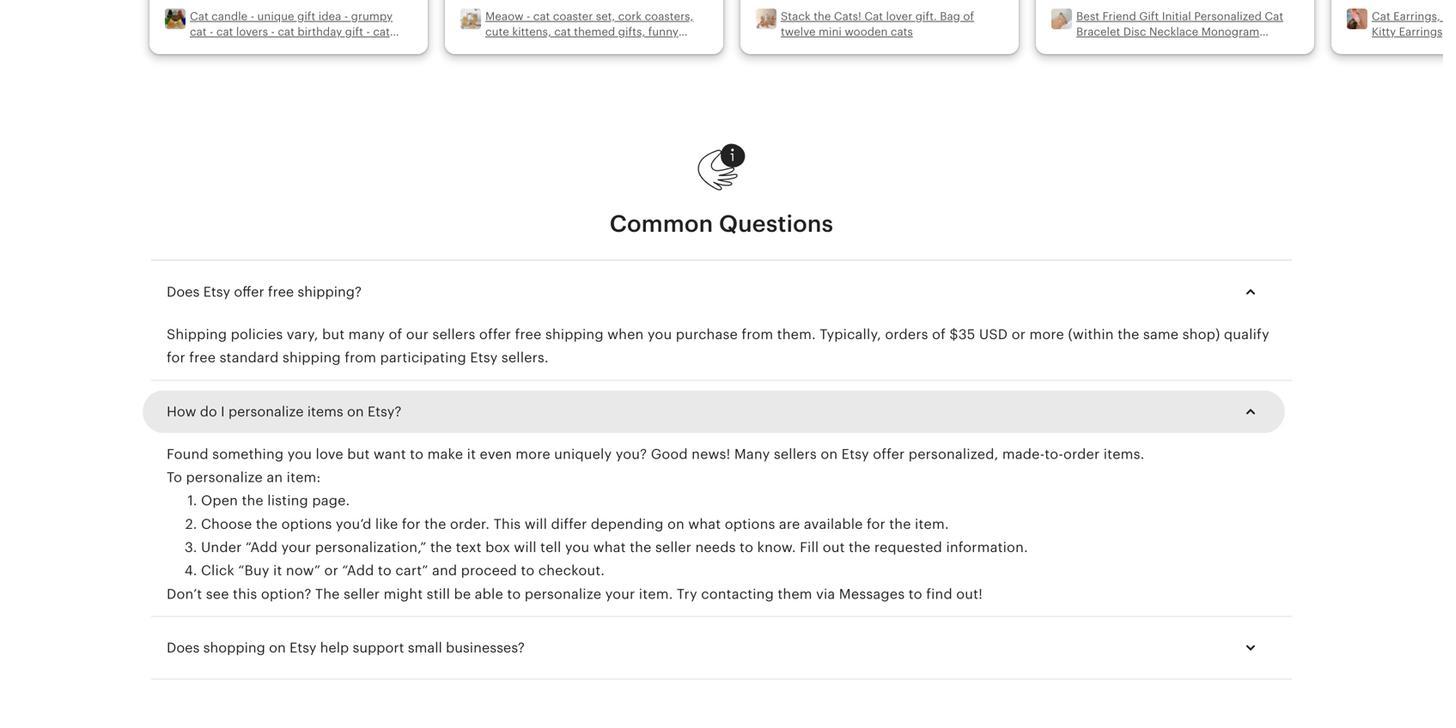 Task type: vqa. For each thing, say whether or not it's contained in the screenshot.
by
no



Task type: describe. For each thing, give the bounding box(es) containing it.
1 vertical spatial personalize
[[186, 470, 263, 485]]

our
[[406, 327, 429, 342]]

tab panel containing does etsy offer free shipping?
[[151, 261, 1292, 704]]

policies
[[231, 327, 283, 342]]

sellers.
[[501, 350, 549, 366]]

the right out
[[849, 540, 871, 555]]

made-
[[1002, 446, 1045, 462]]

does for does etsy offer free shipping?
[[167, 284, 200, 300]]

help
[[320, 641, 349, 656]]

available
[[804, 517, 863, 532]]

1 horizontal spatial gift
[[1261, 41, 1281, 54]]

many
[[734, 446, 770, 462]]

best friend gift initial personalized cat bracelet disc necklace monogram jewelry dainty chain personalized gift customized bracelet sister link
[[1036, 0, 1314, 69]]

funny
[[648, 25, 678, 38]]

0 vertical spatial gift
[[1139, 10, 1159, 23]]

1 options from the left
[[281, 517, 332, 532]]

does etsy offer free shipping? button
[[151, 271, 1276, 313]]

etsy?
[[368, 404, 402, 419]]

1 vertical spatial coaster
[[515, 41, 555, 54]]

cat inside cat candle - unique gift idea - grumpy cat - cat lovers - cat birthday gift - cat lovers gift - cat ornament - smelly cat - secret santa
[[190, 10, 209, 23]]

to left know.
[[740, 540, 753, 555]]

support
[[353, 641, 404, 656]]

questions
[[719, 210, 833, 237]]

listing
[[267, 493, 308, 509]]

text
[[456, 540, 482, 555]]

mini
[[819, 25, 842, 38]]

an
[[267, 470, 283, 485]]

like
[[375, 517, 398, 532]]

to right want
[[410, 446, 424, 462]]

santa
[[226, 57, 256, 69]]

chain
[[1156, 41, 1187, 54]]

the up the "requested"
[[889, 517, 911, 532]]

shipping?
[[298, 284, 362, 300]]

wooden
[[845, 25, 888, 38]]

0 horizontal spatial your
[[281, 540, 311, 555]]

1 horizontal spatial seller
[[655, 540, 692, 555]]

friends,
[[485, 57, 526, 69]]

see
[[206, 587, 229, 602]]

on inside does shopping on etsy help support small businesses? dropdown button
[[269, 641, 286, 656]]

1 horizontal spatial from
[[742, 327, 773, 342]]

cat right kittens,
[[554, 25, 571, 38]]

personalized,
[[909, 446, 999, 462]]

initial
[[1162, 10, 1191, 23]]

qualify
[[1224, 327, 1270, 342]]

cat right smelly
[[371, 41, 388, 54]]

on up available
[[821, 446, 838, 462]]

you inside "shipping policies vary, but many of our sellers offer free shipping when you purchase from them. typically, orders of $35 usd or more (within the same shop) qualify for free standard shipping from participating etsy sellers."
[[648, 327, 672, 342]]

listing image image for cat candle - unique gift idea - grumpy cat - cat lovers - cat birthday gift - cat lovers gift - cat ornament - smelly cat - secret santa
[[165, 8, 186, 29]]

shipping policies vary, but many of our sellers offer free shipping when you purchase from them. typically, orders of $35 usd or more (within the same shop) qualify for free standard shipping from participating etsy sellers.
[[167, 327, 1270, 366]]

(within
[[1068, 327, 1114, 342]]

now"
[[286, 563, 321, 579]]

order
[[1063, 446, 1100, 462]]

twelve
[[781, 25, 816, 38]]

drink
[[485, 41, 512, 54]]

make
[[427, 446, 463, 462]]

does etsy offer free shipping?
[[167, 284, 362, 300]]

etsy inside "shipping policies vary, but many of our sellers offer free shipping when you purchase from them. typically, orders of $35 usd or more (within the same shop) qualify for free standard shipping from participating etsy sellers."
[[470, 350, 498, 366]]

offer inside found something you love but want to make it even more uniquely you? good news! many sellers on etsy offer personalized, made-to-order items. to personalize an item: open the listing page. choose the options you'd like for the order. this will differ depending on what options are available for the item. under "add your personalization," the text box will tell you what the seller needs to know. fill out the requested information. click "buy it now" or "add to cart" and proceed to checkout. don't see this option? the seller might still be able to personalize your item. try contacting them via messages to find out!
[[873, 446, 905, 462]]

free inside dropdown button
[[268, 284, 294, 300]]

1 vertical spatial free
[[515, 327, 542, 342]]

0 vertical spatial personalized
[[1194, 10, 1262, 23]]

messages
[[839, 587, 905, 602]]

many
[[348, 327, 385, 342]]

be
[[454, 587, 471, 602]]

typically,
[[820, 327, 881, 342]]

found something you love but want to make it even more uniquely you? good news! many sellers on etsy offer personalized, made-to-order items. to personalize an item: open the listing page. choose the options you'd like for the order. this will differ depending on what options are available for the item. under "add your personalization," the text box will tell you what the seller needs to know. fill out the requested information. click "buy it now" or "add to cart" and proceed to checkout. don't see this option? the seller might still be able to personalize your item. try contacting them via messages to find out!
[[167, 446, 1145, 602]]

1 horizontal spatial item.
[[915, 517, 949, 532]]

how do i personalize items on etsy? button
[[151, 391, 1276, 432]]

of inside the stack the cats! cat lover gift. bag of twelve mini wooden cats
[[963, 10, 974, 23]]

but inside found something you love but want to make it even more uniquely you? good news! many sellers on etsy offer personalized, made-to-order items. to personalize an item: open the listing page. choose the options you'd like for the order. this will differ depending on what options are available for the item. under "add your personalization," the text box will tell you what the seller needs to know. fill out the requested information. click "buy it now" or "add to cart" and proceed to checkout. don't see this option? the seller might still be able to personalize your item. try contacting them via messages to find out!
[[347, 446, 370, 462]]

listing image image for cat earrings, 
[[1347, 8, 1368, 29]]

them
[[778, 587, 812, 602]]

common
[[610, 210, 713, 237]]

stack the cats! cat lover gift. bag of twelve mini wooden cats link
[[740, 0, 1019, 40]]

cat down unique
[[278, 25, 295, 38]]

meaow - cat coaster set, cork coasters, cute kittens, cat themed gifts, funny drink coaster for cat lovers gift for friends, christmas gift
[[485, 10, 693, 69]]

are
[[779, 517, 800, 532]]

best friend gift initial personalized cat bracelet disc necklace monogram jewelry dainty chain personalized gift customized bracelet sister
[[1076, 10, 1283, 69]]

items.
[[1104, 446, 1145, 462]]

cat earrings, 
[[1372, 10, 1443, 69]]

kittens,
[[512, 25, 551, 38]]

etsy inside dropdown button
[[203, 284, 230, 300]]

to-
[[1045, 446, 1063, 462]]

1 vertical spatial seller
[[344, 587, 380, 602]]

1 horizontal spatial of
[[932, 327, 946, 342]]

the
[[315, 587, 340, 602]]

cat up kittens,
[[533, 10, 550, 23]]

set,
[[596, 10, 615, 23]]

listing image image for best friend gift initial personalized cat bracelet disc necklace monogram jewelry dainty chain personalized gift customized bracelet sister
[[1051, 8, 1072, 29]]

birthday
[[297, 25, 342, 38]]

but inside "shipping policies vary, but many of our sellers offer free shipping when you purchase from them. typically, orders of $35 usd or more (within the same shop) qualify for free standard shipping from participating etsy sellers."
[[322, 327, 345, 342]]

customized
[[1076, 57, 1140, 69]]

page.
[[312, 493, 350, 509]]

do
[[200, 404, 217, 419]]

on inside how do i personalize items on etsy? dropdown button
[[347, 404, 364, 419]]

offer inside dropdown button
[[234, 284, 264, 300]]

meaow
[[485, 10, 523, 23]]

vary,
[[287, 327, 318, 342]]

to right proceed
[[521, 563, 535, 579]]

the right the open
[[242, 493, 264, 509]]

this
[[233, 587, 257, 602]]

item:
[[287, 470, 321, 485]]

purchase
[[676, 327, 738, 342]]

gift down gifts,
[[631, 41, 649, 54]]

requested
[[874, 540, 942, 555]]

gift down themed
[[586, 57, 604, 69]]

when
[[607, 327, 644, 342]]

shopping
[[203, 641, 265, 656]]

how do i personalize items on etsy?
[[167, 404, 402, 419]]

find
[[926, 587, 952, 602]]

cats
[[891, 25, 913, 38]]

might
[[384, 587, 423, 602]]

on right depending
[[667, 517, 685, 532]]

the down "listing"
[[256, 517, 278, 532]]

open
[[201, 493, 238, 509]]

the up and
[[430, 540, 452, 555]]

gift.
[[915, 10, 937, 23]]

needs
[[695, 540, 736, 555]]

0 horizontal spatial it
[[273, 563, 282, 579]]

1 vertical spatial from
[[345, 350, 376, 366]]

the down depending
[[630, 540, 652, 555]]

0 vertical spatial what
[[688, 517, 721, 532]]



Task type: locate. For each thing, give the bounding box(es) containing it.
cat down grumpy
[[373, 25, 390, 38]]

does shopping on etsy help support small businesses?
[[167, 641, 525, 656]]

out
[[823, 540, 845, 555]]

0 vertical spatial more
[[1029, 327, 1064, 342]]

1 horizontal spatial sellers
[[774, 446, 817, 462]]

proceed
[[461, 563, 517, 579]]

0 vertical spatial but
[[322, 327, 345, 342]]

tab list
[[151, 259, 1292, 261]]

i
[[221, 404, 225, 419]]

0 vertical spatial or
[[1012, 327, 1026, 342]]

0 vertical spatial offer
[[234, 284, 264, 300]]

but
[[322, 327, 345, 342], [347, 446, 370, 462]]

0 horizontal spatial options
[[281, 517, 332, 532]]

small
[[408, 641, 442, 656]]

listing image image left stack
[[756, 8, 777, 29]]

you up checkout.
[[565, 540, 590, 555]]

1 vertical spatial gift
[[1261, 41, 1281, 54]]

coaster up themed
[[553, 10, 593, 23]]

sellers inside "shipping policies vary, but many of our sellers offer free shipping when you purchase from them. typically, orders of $35 usd or more (within the same shop) qualify for free standard shipping from participating etsy sellers."
[[432, 327, 475, 342]]

gifts,
[[618, 25, 645, 38]]

choose
[[201, 517, 252, 532]]

items
[[307, 404, 343, 419]]

1 vertical spatial what
[[593, 540, 626, 555]]

it right "buy
[[273, 563, 282, 579]]

lovers
[[236, 25, 268, 38], [190, 41, 222, 54], [596, 41, 628, 54]]

0 horizontal spatial free
[[189, 350, 216, 366]]

necklace
[[1149, 25, 1198, 38]]

offer left personalized,
[[873, 446, 905, 462]]

personalize inside dropdown button
[[228, 404, 304, 419]]

1 horizontal spatial more
[[1029, 327, 1064, 342]]

1 horizontal spatial you
[[565, 540, 590, 555]]

1 horizontal spatial or
[[1012, 327, 1026, 342]]

the left order.
[[424, 517, 446, 532]]

it left even
[[467, 446, 476, 462]]

0 vertical spatial bracelet
[[1076, 25, 1120, 38]]

personalization,"
[[315, 540, 426, 555]]

2 vertical spatial personalize
[[525, 587, 601, 602]]

listing image image for meaow - cat coaster set, cork coasters, cute kittens, cat themed gifts, funny drink coaster for cat lovers gift for friends, christmas gift
[[460, 8, 481, 29]]

1 horizontal spatial bracelet
[[1143, 57, 1187, 69]]

- inside meaow - cat coaster set, cork coasters, cute kittens, cat themed gifts, funny drink coaster for cat lovers gift for friends, christmas gift
[[526, 10, 530, 23]]

does up shipping
[[167, 284, 200, 300]]

2 horizontal spatial lovers
[[596, 41, 628, 54]]

unique
[[257, 10, 294, 23]]

you up item:
[[287, 446, 312, 462]]

listing image image left candle at left
[[165, 8, 186, 29]]

-
[[250, 10, 254, 23], [344, 10, 348, 23], [526, 10, 530, 23], [210, 25, 213, 38], [271, 25, 275, 38], [366, 25, 370, 38], [246, 41, 250, 54], [327, 41, 331, 54], [391, 41, 395, 54]]

0 vertical spatial it
[[467, 446, 476, 462]]

0 horizontal spatial item.
[[639, 587, 673, 602]]

cat down themed
[[576, 41, 593, 54]]

same
[[1143, 327, 1179, 342]]

1 vertical spatial personalized
[[1190, 41, 1258, 54]]

shipping left when
[[545, 327, 604, 342]]

0 vertical spatial will
[[525, 517, 547, 532]]

listing image image
[[165, 8, 186, 29], [460, 8, 481, 29], [756, 8, 777, 29], [1051, 8, 1072, 29], [1347, 8, 1368, 29]]

listing image image inside cat earrings, link
[[1347, 8, 1368, 29]]

1 vertical spatial your
[[605, 587, 635, 602]]

personalized up monogram
[[1194, 10, 1262, 23]]

or right usd
[[1012, 327, 1026, 342]]

even
[[480, 446, 512, 462]]

standard
[[220, 350, 279, 366]]

listing image image inside the stack the cats! cat lover gift. bag of twelve mini wooden cats link
[[756, 8, 777, 29]]

offer up policies
[[234, 284, 264, 300]]

0 horizontal spatial lovers
[[190, 41, 222, 54]]

cats!
[[834, 10, 861, 23]]

does left shopping
[[167, 641, 200, 656]]

1 vertical spatial will
[[514, 540, 537, 555]]

1 does from the top
[[167, 284, 200, 300]]

2 horizontal spatial offer
[[873, 446, 905, 462]]

more inside found something you love but want to make it even more uniquely you? good news! many sellers on etsy offer personalized, made-to-order items. to personalize an item: open the listing page. choose the options you'd like for the order. this will differ depending on what options are available for the item. under "add your personalization," the text box will tell you what the seller needs to know. fill out the requested information. click "buy it now" or "add to cart" and proceed to checkout. don't see this option? the seller might still be able to personalize your item. try contacting them via messages to find out!
[[516, 446, 550, 462]]

"add down personalization,"
[[342, 563, 374, 579]]

1 horizontal spatial free
[[268, 284, 294, 300]]

more inside "shipping policies vary, but many of our sellers offer free shipping when you purchase from them. typically, orders of $35 usd or more (within the same shop) qualify for free standard shipping from participating etsy sellers."
[[1029, 327, 1064, 342]]

earrings,
[[1393, 10, 1440, 23]]

1 vertical spatial bracelet
[[1143, 57, 1187, 69]]

more left (within
[[1029, 327, 1064, 342]]

does inside dropdown button
[[167, 284, 200, 300]]

to left the cart"
[[378, 563, 392, 579]]

participating
[[380, 350, 466, 366]]

4 cat from the left
[[1372, 10, 1390, 23]]

options up know.
[[725, 517, 775, 532]]

themed
[[574, 25, 615, 38]]

3 listing image image from the left
[[756, 8, 777, 29]]

from down the many
[[345, 350, 376, 366]]

grumpy
[[351, 10, 393, 23]]

0 horizontal spatial shipping
[[283, 350, 341, 366]]

jewelry
[[1076, 41, 1116, 54]]

more
[[1029, 327, 1064, 342], [516, 446, 550, 462]]

via
[[816, 587, 835, 602]]

or inside "shipping policies vary, but many of our sellers offer free shipping when you purchase from them. typically, orders of $35 usd or more (within the same shop) qualify for free standard shipping from participating etsy sellers."
[[1012, 327, 1026, 342]]

1 vertical spatial you
[[287, 446, 312, 462]]

0 horizontal spatial seller
[[344, 587, 380, 602]]

shipping down vary,
[[283, 350, 341, 366]]

etsy inside found something you love but want to make it even more uniquely you? good news! many sellers on etsy offer personalized, made-to-order items. to personalize an item: open the listing page. choose the options you'd like for the order. this will differ depending on what options are available for the item. under "add your personalization," the text box will tell you what the seller needs to know. fill out the requested information. click "buy it now" or "add to cart" and proceed to checkout. don't see this option? the seller might still be able to personalize your item. try contacting them via messages to find out!
[[842, 446, 869, 462]]

what up the needs
[[688, 517, 721, 532]]

0 vertical spatial "add
[[246, 540, 278, 555]]

on left etsy?
[[347, 404, 364, 419]]

to
[[167, 470, 182, 485]]

0 horizontal spatial sellers
[[432, 327, 475, 342]]

0 horizontal spatial what
[[593, 540, 626, 555]]

1 horizontal spatial lovers
[[236, 25, 268, 38]]

shop)
[[1183, 327, 1220, 342]]

0 horizontal spatial from
[[345, 350, 376, 366]]

sellers
[[432, 327, 475, 342], [774, 446, 817, 462]]

cat down candle at left
[[216, 25, 233, 38]]

etsy
[[203, 284, 230, 300], [470, 350, 498, 366], [842, 446, 869, 462], [289, 641, 316, 656]]

on right shopping
[[269, 641, 286, 656]]

but right love on the left of page
[[347, 446, 370, 462]]

3 cat from the left
[[1265, 10, 1283, 23]]

2 horizontal spatial you
[[648, 327, 672, 342]]

tell
[[540, 540, 561, 555]]

for up the "requested"
[[867, 517, 886, 532]]

listing image image for stack the cats! cat lover gift. bag of twelve mini wooden cats
[[756, 8, 777, 29]]

christmas
[[529, 57, 583, 69]]

0 horizontal spatial gift
[[1139, 10, 1159, 23]]

lovers up secret
[[190, 41, 222, 54]]

lover
[[886, 10, 912, 23]]

contacting
[[701, 587, 774, 602]]

personalize down checkout.
[[525, 587, 601, 602]]

0 horizontal spatial or
[[324, 563, 338, 579]]

listing image image inside best friend gift initial personalized cat bracelet disc necklace monogram jewelry dainty chain personalized gift customized bracelet sister link
[[1051, 8, 1072, 29]]

free up sellers.
[[515, 327, 542, 342]]

seller left the needs
[[655, 540, 692, 555]]

1 vertical spatial more
[[516, 446, 550, 462]]

4 listing image image from the left
[[1051, 8, 1072, 29]]

lovers down themed
[[596, 41, 628, 54]]

don't
[[167, 587, 202, 602]]

0 vertical spatial you
[[648, 327, 672, 342]]

2 horizontal spatial free
[[515, 327, 542, 342]]

sellers inside found something you love but want to make it even more uniquely you? good news! many sellers on etsy offer personalized, made-to-order items. to personalize an item: open the listing page. choose the options you'd like for the order. this will differ depending on what options are available for the item. under "add your personalization," the text box will tell you what the seller needs to know. fill out the requested information. click "buy it now" or "add to cart" and proceed to checkout. don't see this option? the seller might still be able to personalize your item. try contacting them via messages to find out!
[[774, 446, 817, 462]]

option?
[[261, 587, 311, 602]]

0 horizontal spatial of
[[389, 327, 402, 342]]

more right even
[[516, 446, 550, 462]]

0 vertical spatial coaster
[[553, 10, 593, 23]]

personalize up the open
[[186, 470, 263, 485]]

coaster down kittens,
[[515, 41, 555, 54]]

offer up sellers.
[[479, 327, 511, 342]]

under
[[201, 540, 242, 555]]

1 vertical spatial item.
[[639, 587, 673, 602]]

stack the cats! cat lover gift. bag of twelve mini wooden cats
[[781, 10, 974, 38]]

gift up birthday at the top left of the page
[[297, 10, 315, 23]]

1 horizontal spatial offer
[[479, 327, 511, 342]]

but right vary,
[[322, 327, 345, 342]]

1 horizontal spatial it
[[467, 446, 476, 462]]

cat
[[533, 10, 550, 23], [190, 25, 207, 38], [216, 25, 233, 38], [278, 25, 295, 38], [373, 25, 390, 38], [554, 25, 571, 38], [253, 41, 269, 54], [371, 41, 388, 54], [576, 41, 593, 54]]

and
[[432, 563, 457, 579]]

1 horizontal spatial "add
[[342, 563, 374, 579]]

how
[[167, 404, 196, 419]]

0 horizontal spatial offer
[[234, 284, 264, 300]]

personalized down monogram
[[1190, 41, 1258, 54]]

2 vertical spatial offer
[[873, 446, 905, 462]]

personalize right i
[[228, 404, 304, 419]]

tab panel
[[151, 261, 1292, 704]]

cute
[[485, 25, 509, 38]]

"add up "buy
[[246, 540, 278, 555]]

sellers right "our"
[[432, 327, 475, 342]]

the left same
[[1118, 327, 1139, 342]]

options down "listing"
[[281, 517, 332, 532]]

2 cat from the left
[[864, 10, 883, 23]]

etsy left help
[[289, 641, 316, 656]]

0 vertical spatial does
[[167, 284, 200, 300]]

etsy left sellers.
[[470, 350, 498, 366]]

shipping
[[167, 327, 227, 342]]

"buy
[[238, 563, 269, 579]]

bracelet up jewelry
[[1076, 25, 1120, 38]]

listing image image left cat earrings,
[[1347, 8, 1368, 29]]

from left them.
[[742, 327, 773, 342]]

sellers right many
[[774, 446, 817, 462]]

for down funny
[[652, 41, 667, 54]]

0 vertical spatial sellers
[[432, 327, 475, 342]]

usd
[[979, 327, 1008, 342]]

1 vertical spatial sellers
[[774, 446, 817, 462]]

gift up smelly
[[345, 25, 363, 38]]

1 vertical spatial it
[[273, 563, 282, 579]]

of
[[963, 10, 974, 23], [389, 327, 402, 342], [932, 327, 946, 342]]

cat inside the stack the cats! cat lover gift. bag of twelve mini wooden cats
[[864, 10, 883, 23]]

does inside dropdown button
[[167, 641, 200, 656]]

or up the
[[324, 563, 338, 579]]

will left tell
[[514, 540, 537, 555]]

1 vertical spatial but
[[347, 446, 370, 462]]

offer inside "shipping policies vary, but many of our sellers offer free shipping when you purchase from them. typically, orders of $35 usd or more (within the same shop) qualify for free standard shipping from participating etsy sellers."
[[479, 327, 511, 342]]

does for does shopping on etsy help support small businesses?
[[167, 641, 200, 656]]

you
[[648, 327, 672, 342], [287, 446, 312, 462], [565, 540, 590, 555]]

1 horizontal spatial but
[[347, 446, 370, 462]]

of left '$35'
[[932, 327, 946, 342]]

the up mini
[[814, 10, 831, 23]]

does shopping on etsy help support small businesses? button
[[151, 628, 1276, 669]]

the inside "shipping policies vary, but many of our sellers offer free shipping when you purchase from them. typically, orders of $35 usd or more (within the same shop) qualify for free standard shipping from participating etsy sellers."
[[1118, 327, 1139, 342]]

0 vertical spatial from
[[742, 327, 773, 342]]

1 vertical spatial shipping
[[283, 350, 341, 366]]

seller
[[655, 540, 692, 555], [344, 587, 380, 602]]

1 vertical spatial "add
[[342, 563, 374, 579]]

0 horizontal spatial more
[[516, 446, 550, 462]]

something
[[212, 446, 284, 462]]

best
[[1076, 10, 1100, 23]]

or inside found something you love but want to make it even more uniquely you? good news! many sellers on etsy offer personalized, made-to-order items. to personalize an item: open the listing page. choose the options you'd like for the order. this will differ depending on what options are available for the item. under "add your personalization," the text box will tell you what the seller needs to know. fill out the requested information. click "buy it now" or "add to cart" and proceed to checkout. don't see this option? the seller might still be able to personalize your item. try contacting them via messages to find out!
[[324, 563, 338, 579]]

your up now"
[[281, 540, 311, 555]]

of right bag on the right of page
[[963, 10, 974, 23]]

0 vertical spatial your
[[281, 540, 311, 555]]

gift up santa
[[225, 41, 243, 54]]

cork
[[618, 10, 642, 23]]

item. left try at the left bottom
[[639, 587, 673, 602]]

bracelet down chain
[[1143, 57, 1187, 69]]

1 horizontal spatial what
[[688, 517, 721, 532]]

will
[[525, 517, 547, 532], [514, 540, 537, 555]]

found
[[167, 446, 209, 462]]

free down shipping
[[189, 350, 216, 366]]

gift
[[297, 10, 315, 23], [345, 25, 363, 38], [225, 41, 243, 54], [631, 41, 649, 54], [586, 57, 604, 69]]

1 horizontal spatial your
[[605, 587, 635, 602]]

for right like
[[402, 517, 421, 532]]

for inside "shipping policies vary, but many of our sellers offer free shipping when you purchase from them. typically, orders of $35 usd or more (within the same shop) qualify for free standard shipping from participating etsy sellers."
[[167, 350, 185, 366]]

listing image image left the best
[[1051, 8, 1072, 29]]

your left try at the left bottom
[[605, 587, 635, 602]]

2 horizontal spatial of
[[963, 10, 974, 23]]

cart"
[[395, 563, 428, 579]]

cat up santa
[[253, 41, 269, 54]]

what down depending
[[593, 540, 626, 555]]

this
[[494, 517, 521, 532]]

0 vertical spatial shipping
[[545, 327, 604, 342]]

2 options from the left
[[725, 517, 775, 532]]

1 vertical spatial does
[[167, 641, 200, 656]]

5 listing image image from the left
[[1347, 8, 1368, 29]]

you right when
[[648, 327, 672, 342]]

dainty
[[1119, 41, 1153, 54]]

0 vertical spatial free
[[268, 284, 294, 300]]

you?
[[616, 446, 647, 462]]

the inside the stack the cats! cat lover gift. bag of twelve mini wooden cats
[[814, 10, 831, 23]]

sister
[[1190, 57, 1221, 69]]

coaster
[[553, 10, 593, 23], [515, 41, 555, 54]]

cat inside cat earrings,
[[1372, 10, 1390, 23]]

checkout.
[[538, 563, 605, 579]]

2 vertical spatial free
[[189, 350, 216, 366]]

1 horizontal spatial shipping
[[545, 327, 604, 342]]

seller right the
[[344, 587, 380, 602]]

them.
[[777, 327, 816, 342]]

disc
[[1123, 25, 1146, 38]]

1 vertical spatial offer
[[479, 327, 511, 342]]

it
[[467, 446, 476, 462], [273, 563, 282, 579]]

differ
[[551, 517, 587, 532]]

0 horizontal spatial "add
[[246, 540, 278, 555]]

will up tell
[[525, 517, 547, 532]]

0 vertical spatial seller
[[655, 540, 692, 555]]

bracelet
[[1076, 25, 1120, 38], [1143, 57, 1187, 69]]

2 does from the top
[[167, 641, 200, 656]]

0 horizontal spatial you
[[287, 446, 312, 462]]

cat inside "best friend gift initial personalized cat bracelet disc necklace monogram jewelry dainty chain personalized gift customized bracelet sister"
[[1265, 10, 1283, 23]]

for down shipping
[[167, 350, 185, 366]]

listing image image inside cat candle - unique gift idea - grumpy cat - cat lovers - cat birthday gift - cat lovers gift - cat ornament - smelly cat - secret santa link
[[165, 8, 186, 29]]

still
[[427, 587, 450, 602]]

personalize
[[228, 404, 304, 419], [186, 470, 263, 485], [525, 587, 601, 602]]

of left "our"
[[389, 327, 402, 342]]

cat up secret
[[190, 25, 207, 38]]

to right the able
[[507, 587, 521, 602]]

1 cat from the left
[[190, 10, 209, 23]]

2 listing image image from the left
[[460, 8, 481, 29]]

orders
[[885, 327, 928, 342]]

1 vertical spatial or
[[324, 563, 338, 579]]

listing image image inside meaow - cat coaster set, cork coasters, cute kittens, cat themed gifts, funny drink coaster for cat lovers gift for friends, christmas gift "link"
[[460, 8, 481, 29]]

0 horizontal spatial bracelet
[[1076, 25, 1120, 38]]

for up christmas
[[558, 41, 573, 54]]

cat earrings, link
[[1331, 0, 1443, 69]]

etsy up available
[[842, 446, 869, 462]]

free up vary,
[[268, 284, 294, 300]]

etsy inside dropdown button
[[289, 641, 316, 656]]

lovers down candle at left
[[236, 25, 268, 38]]

0 vertical spatial item.
[[915, 517, 949, 532]]

free
[[268, 284, 294, 300], [515, 327, 542, 342], [189, 350, 216, 366]]

fill
[[800, 540, 819, 555]]

0 vertical spatial personalize
[[228, 404, 304, 419]]

to left find
[[909, 587, 922, 602]]

1 horizontal spatial options
[[725, 517, 775, 532]]

your
[[281, 540, 311, 555], [605, 587, 635, 602]]

item. up the "requested"
[[915, 517, 949, 532]]

listing image image left 'cute'
[[460, 8, 481, 29]]

1 listing image image from the left
[[165, 8, 186, 29]]

0 horizontal spatial but
[[322, 327, 345, 342]]

lovers inside meaow - cat coaster set, cork coasters, cute kittens, cat themed gifts, funny drink coaster for cat lovers gift for friends, christmas gift
[[596, 41, 628, 54]]

able
[[475, 587, 503, 602]]

2 vertical spatial you
[[565, 540, 590, 555]]



